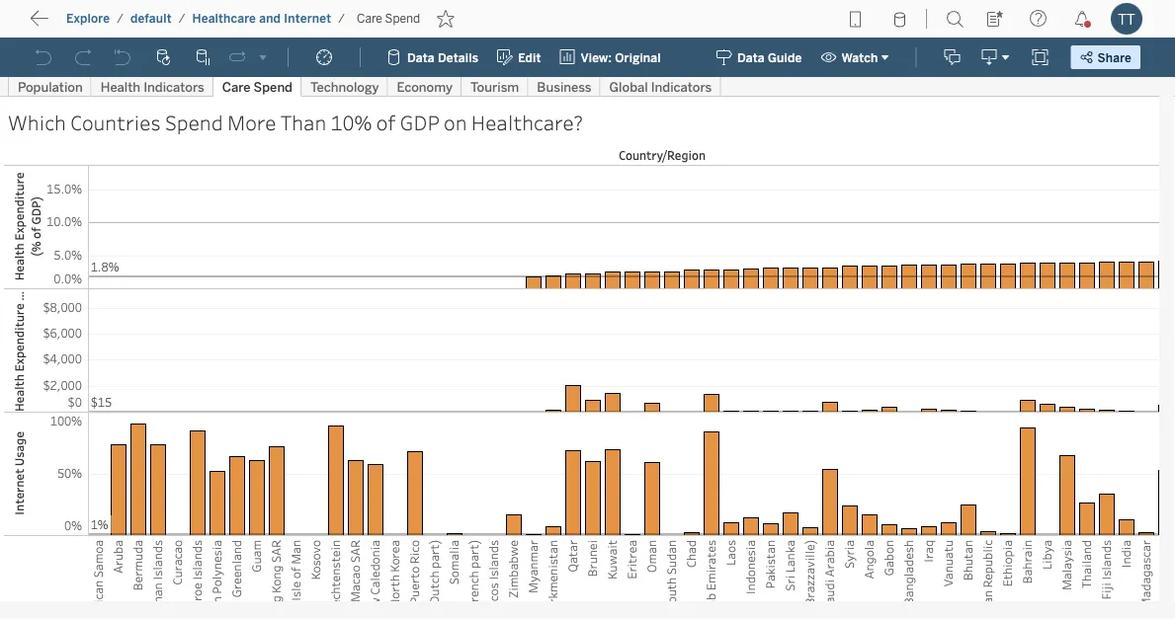 Task type: describe. For each thing, give the bounding box(es) containing it.
care spend
[[357, 11, 420, 26]]

default
[[130, 11, 172, 26]]

healthcare
[[192, 11, 256, 26]]

skip to content
[[51, 15, 170, 34]]

3 / from the left
[[338, 11, 345, 26]]

explore
[[66, 11, 110, 26]]

healthcare and internet link
[[191, 10, 332, 27]]

2 / from the left
[[179, 11, 185, 26]]

to
[[89, 15, 105, 34]]

explore / default / healthcare and internet /
[[66, 11, 345, 26]]

content
[[109, 15, 170, 34]]

skip to content link
[[47, 11, 201, 38]]

care spend element
[[351, 11, 426, 26]]

care
[[357, 11, 382, 26]]



Task type: locate. For each thing, give the bounding box(es) containing it.
internet
[[284, 11, 331, 26]]

spend
[[385, 11, 420, 26]]

explore link
[[65, 10, 111, 27]]

skip
[[51, 15, 85, 34]]

/
[[117, 11, 124, 26], [179, 11, 185, 26], [338, 11, 345, 26]]

/ right default link
[[179, 11, 185, 26]]

2 horizontal spatial /
[[338, 11, 345, 26]]

/ left care
[[338, 11, 345, 26]]

and
[[259, 11, 281, 26]]

default link
[[129, 10, 173, 27]]

1 / from the left
[[117, 11, 124, 26]]

1 horizontal spatial /
[[179, 11, 185, 26]]

/ right to
[[117, 11, 124, 26]]

0 horizontal spatial /
[[117, 11, 124, 26]]



Task type: vqa. For each thing, say whether or not it's contained in the screenshot.
Skip to Content
yes



